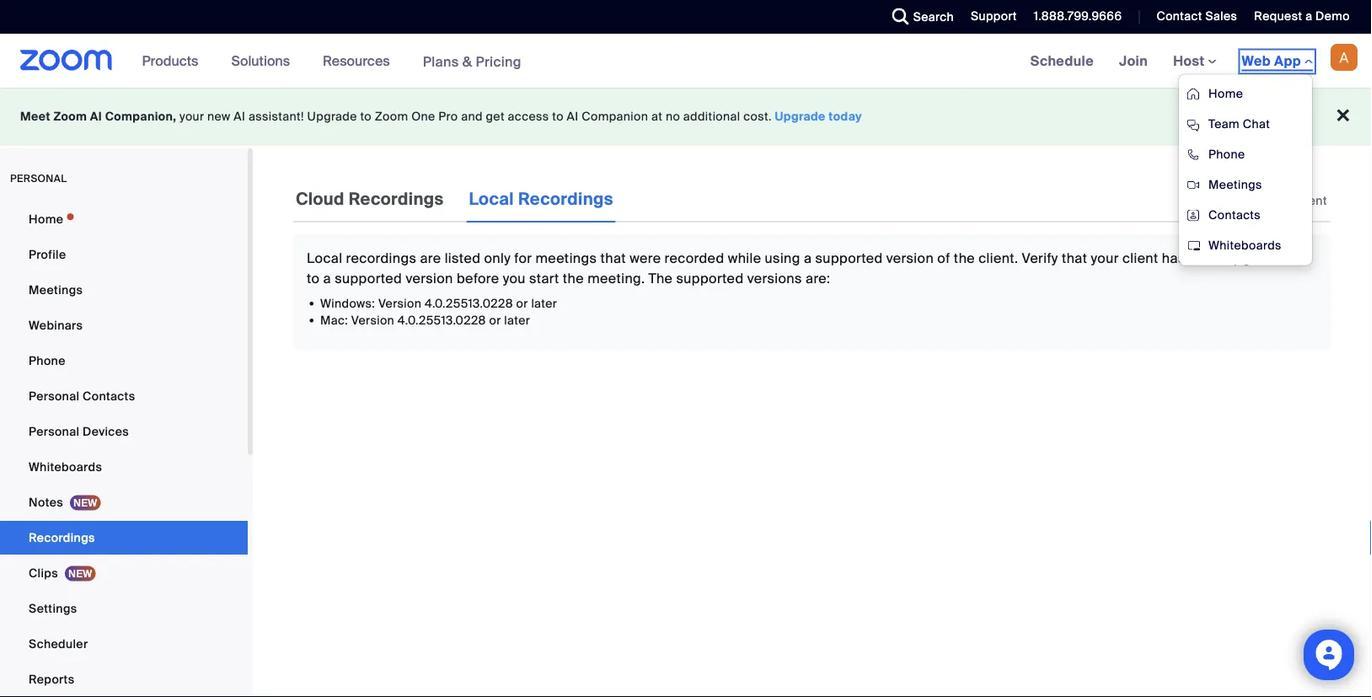 Task type: describe. For each thing, give the bounding box(es) containing it.
were
[[630, 249, 661, 267]]

whiteboards inside meetings navigation
[[1209, 238, 1282, 253]]

additional
[[684, 109, 741, 124]]

client.
[[979, 249, 1019, 267]]

access
[[508, 109, 549, 124]]

reports link
[[0, 663, 248, 696]]

one
[[412, 109, 436, 124]]

listed
[[445, 249, 481, 267]]

0 vertical spatial 4.0.25513.0228
[[425, 295, 513, 311]]

1.888.799.9666
[[1034, 8, 1122, 24]]

1.888.799.9666 button up schedule link
[[1034, 8, 1122, 24]]

contacts inside 'link'
[[1209, 207, 1261, 223]]

pro
[[439, 109, 458, 124]]

1.888.799.9666 button up schedule on the top right of page
[[1022, 0, 1127, 34]]

has
[[1162, 249, 1186, 267]]

are:
[[806, 269, 831, 287]]

mac:
[[320, 312, 348, 328]]

meetings
[[536, 249, 597, 267]]

team chat link
[[1179, 109, 1313, 140]]

today
[[829, 109, 862, 124]]

personal devices
[[29, 424, 129, 439]]

meetings inside the personal menu menu
[[29, 282, 83, 298]]

upgrade today link
[[775, 109, 862, 124]]

to inside local recordings are listed only for meetings that were recorded while using a supported version of the client. verify that your client has been upgraded to a supported version before you start the meeting. the supported versions are: windows: version 4.0.25513.0228 or later mac: version 4.0.25513.0228 or later
[[307, 269, 320, 287]]

schedule link
[[1018, 34, 1107, 88]]

1 vertical spatial 4.0.25513.0228
[[398, 312, 486, 328]]

before
[[457, 269, 500, 287]]

webinars
[[29, 317, 83, 333]]

home link for profile link
[[0, 202, 248, 236]]

2 horizontal spatial to
[[552, 109, 564, 124]]

document button
[[1246, 193, 1331, 209]]

recordings for cloud recordings
[[349, 188, 444, 209]]

resources button
[[323, 34, 398, 88]]

home link for team chat "link"
[[1179, 79, 1313, 109]]

been
[[1189, 249, 1223, 267]]

local for local recordings are listed only for meetings that were recorded while using a supported version of the client. verify that your client has been upgraded to a supported version before you start the meeting. the supported versions are: windows: version 4.0.25513.0228 or later mac: version 4.0.25513.0228 or later
[[307, 249, 343, 267]]

contact sales
[[1157, 8, 1238, 24]]

sales
[[1206, 8, 1238, 24]]

at
[[652, 109, 663, 124]]

meeting.
[[588, 269, 645, 287]]

of
[[938, 249, 951, 267]]

1 horizontal spatial later
[[531, 295, 557, 311]]

1 vertical spatial version
[[351, 312, 395, 328]]

1 zoom from the left
[[53, 109, 87, 124]]

local for local recordings
[[469, 188, 514, 209]]

1 vertical spatial or
[[489, 312, 501, 328]]

versions
[[748, 269, 802, 287]]

plans & pricing
[[423, 52, 522, 70]]

for
[[514, 249, 532, 267]]

document
[[1268, 193, 1328, 209]]

solutions button
[[231, 34, 298, 88]]

1 horizontal spatial supported
[[677, 269, 744, 287]]

personal menu menu
[[0, 202, 248, 697]]

host button
[[1174, 52, 1217, 70]]

request
[[1255, 8, 1303, 24]]

webinars link
[[0, 309, 248, 342]]

resources
[[323, 52, 390, 70]]

1 vertical spatial whiteboards link
[[0, 450, 248, 484]]

2 ai from the left
[[234, 109, 246, 124]]

zoom logo image
[[20, 50, 113, 71]]

personal contacts
[[29, 388, 135, 404]]

0 horizontal spatial supported
[[335, 269, 402, 287]]

home inside meetings navigation
[[1209, 86, 1244, 102]]

no
[[666, 109, 680, 124]]

team
[[1209, 116, 1240, 132]]

personal for personal contacts
[[29, 388, 80, 404]]

local recordings
[[469, 188, 613, 209]]

meet
[[20, 109, 50, 124]]

1 vertical spatial later
[[504, 312, 530, 328]]

team chat
[[1209, 116, 1271, 132]]

demo
[[1316, 8, 1351, 24]]

phone inside the personal menu menu
[[29, 353, 66, 368]]

personal devices link
[[0, 415, 248, 448]]

verify
[[1022, 249, 1059, 267]]

1 horizontal spatial to
[[360, 109, 372, 124]]

notes
[[29, 494, 63, 510]]

schedule
[[1031, 52, 1094, 70]]

personal contacts link
[[0, 379, 248, 413]]

1 that from the left
[[601, 249, 626, 267]]

home inside the personal menu menu
[[29, 211, 63, 227]]

1 vertical spatial phone link
[[0, 344, 248, 378]]

are
[[420, 249, 441, 267]]

web
[[1242, 52, 1271, 70]]

0 horizontal spatial the
[[563, 269, 584, 287]]

cloud
[[296, 188, 345, 209]]

1 horizontal spatial or
[[516, 295, 528, 311]]

scheduler
[[29, 636, 88, 652]]

recordings
[[346, 249, 417, 267]]

0 vertical spatial version
[[378, 295, 422, 311]]

web app
[[1242, 52, 1302, 70]]

the
[[649, 269, 673, 287]]

local recordings are listed only for meetings that were recorded while using a supported version of the client. verify that your client has been upgraded to a supported version before you start the meeting. the supported versions are: windows: version 4.0.25513.0228 or later mac: version 4.0.25513.0228 or later
[[307, 249, 1289, 328]]

devices
[[83, 424, 129, 439]]

1 vertical spatial meetings link
[[0, 273, 248, 307]]

whiteboards inside the personal menu menu
[[29, 459, 102, 475]]

using
[[765, 249, 801, 267]]



Task type: vqa. For each thing, say whether or not it's contained in the screenshot.
request a demo link
yes



Task type: locate. For each thing, give the bounding box(es) containing it.
a up windows:
[[323, 269, 331, 287]]

clips link
[[0, 556, 248, 590]]

support
[[971, 8, 1017, 24]]

home up team
[[1209, 86, 1244, 102]]

0 horizontal spatial whiteboards
[[29, 459, 102, 475]]

whiteboards link down file image
[[1179, 231, 1313, 261]]

that right verify
[[1062, 249, 1088, 267]]

1 vertical spatial contacts
[[83, 388, 135, 404]]

recordings inside the personal menu menu
[[29, 530, 95, 545]]

2 horizontal spatial ai
[[567, 109, 579, 124]]

windows:
[[320, 295, 375, 311]]

product information navigation
[[129, 34, 534, 89]]

version
[[887, 249, 934, 267], [406, 269, 453, 287]]

0 vertical spatial contacts
[[1209, 207, 1261, 223]]

personal inside personal contacts link
[[29, 388, 80, 404]]

host
[[1174, 52, 1209, 70]]

phone inside meetings navigation
[[1209, 147, 1246, 162]]

to
[[360, 109, 372, 124], [552, 109, 564, 124], [307, 269, 320, 287]]

cloud recordings tab
[[293, 175, 446, 223]]

get
[[486, 109, 505, 124]]

your left new
[[180, 109, 204, 124]]

0 horizontal spatial later
[[504, 312, 530, 328]]

whiteboards link down personal devices link at left bottom
[[0, 450, 248, 484]]

pricing
[[476, 52, 522, 70]]

1 horizontal spatial version
[[887, 249, 934, 267]]

contacts inside the personal menu menu
[[83, 388, 135, 404]]

support link
[[959, 0, 1022, 34], [971, 8, 1017, 24]]

0 vertical spatial home
[[1209, 86, 1244, 102]]

local
[[469, 188, 514, 209], [307, 249, 343, 267]]

settings
[[29, 601, 77, 616]]

1 vertical spatial phone
[[29, 353, 66, 368]]

supported
[[816, 249, 883, 267], [335, 269, 402, 287], [677, 269, 744, 287]]

upgrade down "product information" navigation
[[307, 109, 357, 124]]

reports
[[29, 671, 75, 687]]

0 horizontal spatial local
[[307, 249, 343, 267]]

to down cloud
[[307, 269, 320, 287]]

0 vertical spatial your
[[180, 109, 204, 124]]

1 vertical spatial the
[[563, 269, 584, 287]]

clips
[[29, 565, 58, 581]]

0 vertical spatial whiteboards
[[1209, 238, 1282, 253]]

settings link
[[0, 592, 248, 626]]

local up windows:
[[307, 249, 343, 267]]

0 vertical spatial personal
[[29, 388, 80, 404]]

1 vertical spatial local
[[307, 249, 343, 267]]

3 ai from the left
[[567, 109, 579, 124]]

1 vertical spatial meetings
[[29, 282, 83, 298]]

&
[[463, 52, 472, 70]]

contacts up devices
[[83, 388, 135, 404]]

1 horizontal spatial home link
[[1179, 79, 1313, 109]]

0 vertical spatial version
[[887, 249, 934, 267]]

version down windows:
[[351, 312, 395, 328]]

1 horizontal spatial the
[[954, 249, 975, 267]]

companion
[[582, 109, 648, 124]]

1 vertical spatial home
[[29, 211, 63, 227]]

phone down webinars
[[29, 353, 66, 368]]

meetings inside navigation
[[1209, 177, 1263, 193]]

0 horizontal spatial version
[[406, 269, 453, 287]]

home up profile
[[29, 211, 63, 227]]

0 horizontal spatial contacts
[[83, 388, 135, 404]]

meetings link up webinars link at the left
[[0, 273, 248, 307]]

0 horizontal spatial phone link
[[0, 344, 248, 378]]

personal up personal devices
[[29, 388, 80, 404]]

assistant!
[[249, 109, 304, 124]]

0 vertical spatial meetings
[[1209, 177, 1263, 193]]

profile
[[29, 247, 66, 262]]

later down you
[[504, 312, 530, 328]]

zoom right meet
[[53, 109, 87, 124]]

the right 'of'
[[954, 249, 975, 267]]

2 personal from the top
[[29, 424, 80, 439]]

client
[[1123, 249, 1159, 267]]

2 horizontal spatial supported
[[816, 249, 883, 267]]

1 horizontal spatial that
[[1062, 249, 1088, 267]]

1 horizontal spatial whiteboards
[[1209, 238, 1282, 253]]

personal down personal contacts
[[29, 424, 80, 439]]

1 vertical spatial your
[[1091, 249, 1119, 267]]

0 horizontal spatial meetings
[[29, 282, 83, 298]]

1 vertical spatial version
[[406, 269, 453, 287]]

0 vertical spatial or
[[516, 295, 528, 311]]

phone link
[[1179, 140, 1313, 170], [0, 344, 248, 378]]

1 vertical spatial personal
[[29, 424, 80, 439]]

recordings
[[349, 188, 444, 209], [518, 188, 613, 209], [29, 530, 95, 545]]

0 horizontal spatial or
[[489, 312, 501, 328]]

recordings up recordings
[[349, 188, 444, 209]]

the
[[954, 249, 975, 267], [563, 269, 584, 287]]

1 horizontal spatial home
[[1209, 86, 1244, 102]]

1 horizontal spatial recordings
[[349, 188, 444, 209]]

meetings
[[1209, 177, 1263, 193], [29, 282, 83, 298]]

2 horizontal spatial a
[[1306, 8, 1313, 24]]

meet zoom ai companion, your new ai assistant! upgrade to zoom one pro and get access to ai companion at no additional cost. upgrade today
[[20, 109, 862, 124]]

0 horizontal spatial home link
[[0, 202, 248, 236]]

meetings up webinars
[[29, 282, 83, 298]]

phone link up personal contacts link at bottom left
[[0, 344, 248, 378]]

1 horizontal spatial whiteboards link
[[1179, 231, 1313, 261]]

search
[[914, 9, 954, 24]]

1.888.799.9666 button
[[1022, 0, 1127, 34], [1034, 8, 1122, 24]]

request a demo link
[[1242, 0, 1372, 34], [1255, 8, 1351, 24]]

0 horizontal spatial recordings
[[29, 530, 95, 545]]

supported up are:
[[816, 249, 883, 267]]

1 horizontal spatial local
[[469, 188, 514, 209]]

recordings up meetings
[[518, 188, 613, 209]]

0 horizontal spatial your
[[180, 109, 204, 124]]

2 upgrade from the left
[[775, 109, 826, 124]]

contact
[[1157, 8, 1203, 24]]

join link
[[1107, 34, 1161, 88]]

supported down recorded
[[677, 269, 744, 287]]

plans
[[423, 52, 459, 70]]

1 ai from the left
[[90, 109, 102, 124]]

your inside meet zoom ai companion, footer
[[180, 109, 204, 124]]

join
[[1120, 52, 1148, 70]]

cost.
[[744, 109, 772, 124]]

1 horizontal spatial a
[[804, 249, 812, 267]]

0 horizontal spatial meetings link
[[0, 273, 248, 307]]

1 horizontal spatial contacts
[[1209, 207, 1261, 223]]

0 horizontal spatial to
[[307, 269, 320, 287]]

meet zoom ai companion, footer
[[0, 88, 1372, 146]]

that
[[601, 249, 626, 267], [1062, 249, 1088, 267]]

1 horizontal spatial phone
[[1209, 147, 1246, 162]]

1 horizontal spatial zoom
[[375, 109, 408, 124]]

local inside tab
[[469, 188, 514, 209]]

home link
[[1179, 79, 1313, 109], [0, 202, 248, 236]]

0 horizontal spatial that
[[601, 249, 626, 267]]

2 that from the left
[[1062, 249, 1088, 267]]

personal for personal devices
[[29, 424, 80, 439]]

local up 'only'
[[469, 188, 514, 209]]

meetings up file image
[[1209, 177, 1263, 193]]

the down meetings
[[563, 269, 584, 287]]

only
[[484, 249, 511, 267]]

main content element
[[293, 175, 1331, 351]]

profile link
[[0, 238, 248, 271]]

contacts
[[1209, 207, 1261, 223], [83, 388, 135, 404]]

1 horizontal spatial meetings
[[1209, 177, 1263, 193]]

1 vertical spatial home link
[[0, 202, 248, 236]]

notes link
[[0, 486, 248, 519]]

to down the resources dropdown button
[[360, 109, 372, 124]]

upgrade
[[307, 109, 357, 124], [775, 109, 826, 124]]

you
[[503, 269, 526, 287]]

1 horizontal spatial ai
[[234, 109, 246, 124]]

ai right new
[[234, 109, 246, 124]]

0 horizontal spatial a
[[323, 269, 331, 287]]

0 vertical spatial whiteboards link
[[1179, 231, 1313, 261]]

products button
[[142, 34, 206, 88]]

supported down recordings
[[335, 269, 402, 287]]

your left client
[[1091, 249, 1119, 267]]

0 horizontal spatial whiteboards link
[[0, 450, 248, 484]]

and
[[461, 109, 483, 124]]

your inside local recordings are listed only for meetings that were recorded while using a supported version of the client. verify that your client has been upgraded to a supported version before you start the meeting. the supported versions are: windows: version 4.0.25513.0228 or later mac: version 4.0.25513.0228 or later
[[1091, 249, 1119, 267]]

whiteboards down the contacts 'link'
[[1209, 238, 1282, 253]]

cloud recordings
[[296, 188, 444, 209]]

later
[[531, 295, 557, 311], [504, 312, 530, 328]]

zoom
[[53, 109, 87, 124], [375, 109, 408, 124]]

1 horizontal spatial upgrade
[[775, 109, 826, 124]]

products
[[142, 52, 198, 70]]

or down you
[[516, 295, 528, 311]]

new
[[207, 109, 231, 124]]

0 horizontal spatial home
[[29, 211, 63, 227]]

a left demo
[[1306, 8, 1313, 24]]

recordings for local recordings
[[518, 188, 613, 209]]

web app button
[[1242, 52, 1313, 71]]

personal inside personal devices link
[[29, 424, 80, 439]]

version
[[378, 295, 422, 311], [351, 312, 395, 328]]

scheduler link
[[0, 627, 248, 661]]

whiteboards
[[1209, 238, 1282, 253], [29, 459, 102, 475]]

your
[[180, 109, 204, 124], [1091, 249, 1119, 267]]

1 horizontal spatial meetings link
[[1179, 170, 1313, 200]]

2 horizontal spatial recordings
[[518, 188, 613, 209]]

local inside local recordings are listed only for meetings that were recorded while using a supported version of the client. verify that your client has been upgraded to a supported version before you start the meeting. the supported versions are: windows: version 4.0.25513.0228 or later mac: version 4.0.25513.0228 or later
[[307, 249, 343, 267]]

0 horizontal spatial phone
[[29, 353, 66, 368]]

to right 'access'
[[552, 109, 564, 124]]

or
[[516, 295, 528, 311], [489, 312, 501, 328]]

a up are:
[[804, 249, 812, 267]]

meetings navigation
[[1018, 34, 1372, 266]]

ai left the companion, on the top
[[90, 109, 102, 124]]

1 vertical spatial whiteboards
[[29, 459, 102, 475]]

later down the start
[[531, 295, 557, 311]]

solutions
[[231, 52, 290, 70]]

0 vertical spatial phone link
[[1179, 140, 1313, 170]]

2 vertical spatial a
[[323, 269, 331, 287]]

upgraded
[[1226, 249, 1289, 267]]

0 vertical spatial local
[[469, 188, 514, 209]]

banner
[[0, 34, 1372, 266]]

file image
[[1249, 194, 1261, 209]]

meetings link down team chat "link"
[[1179, 170, 1313, 200]]

2 zoom from the left
[[375, 109, 408, 124]]

phone down team
[[1209, 147, 1246, 162]]

contacts up upgraded
[[1209, 207, 1261, 223]]

recordings link
[[0, 521, 248, 555]]

home link up team chat at top right
[[1179, 79, 1313, 109]]

0 horizontal spatial zoom
[[53, 109, 87, 124]]

tabs of recording tab list
[[293, 175, 616, 223]]

0 horizontal spatial upgrade
[[307, 109, 357, 124]]

version down are
[[406, 269, 453, 287]]

0 vertical spatial home link
[[1179, 79, 1313, 109]]

0 vertical spatial later
[[531, 295, 557, 311]]

1 personal from the top
[[29, 388, 80, 404]]

0 horizontal spatial ai
[[90, 109, 102, 124]]

zoom left the one
[[375, 109, 408, 124]]

local recordings tab
[[467, 175, 616, 223]]

home
[[1209, 86, 1244, 102], [29, 211, 63, 227]]

banner containing products
[[0, 34, 1372, 266]]

that up the meeting.
[[601, 249, 626, 267]]

0 vertical spatial the
[[954, 249, 975, 267]]

contacts link
[[1179, 200, 1313, 231]]

1 horizontal spatial your
[[1091, 249, 1119, 267]]

search button
[[880, 0, 959, 34]]

start
[[529, 269, 559, 287]]

recordings down notes
[[29, 530, 95, 545]]

phone
[[1209, 147, 1246, 162], [29, 353, 66, 368]]

version left 'of'
[[887, 249, 934, 267]]

0 vertical spatial a
[[1306, 8, 1313, 24]]

1 upgrade from the left
[[307, 109, 357, 124]]

request a demo
[[1255, 8, 1351, 24]]

whiteboards link
[[1179, 231, 1313, 261], [0, 450, 248, 484]]

phone link down team chat at top right
[[1179, 140, 1313, 170]]

upgrade right cost.
[[775, 109, 826, 124]]

profile picture image
[[1331, 44, 1358, 71]]

home link up profile link
[[0, 202, 248, 236]]

whiteboards down personal devices
[[29, 459, 102, 475]]

1 vertical spatial a
[[804, 249, 812, 267]]

recorded
[[665, 249, 725, 267]]

version down recordings
[[378, 295, 422, 311]]

ai left companion
[[567, 109, 579, 124]]

app
[[1275, 52, 1302, 70]]

chat
[[1243, 116, 1271, 132]]

0 vertical spatial meetings link
[[1179, 170, 1313, 200]]

personal
[[10, 172, 67, 185]]

companion,
[[105, 109, 176, 124]]

or down "before"
[[489, 312, 501, 328]]

1 horizontal spatial phone link
[[1179, 140, 1313, 170]]

0 vertical spatial phone
[[1209, 147, 1246, 162]]

4.0.25513.0228
[[425, 295, 513, 311], [398, 312, 486, 328]]



